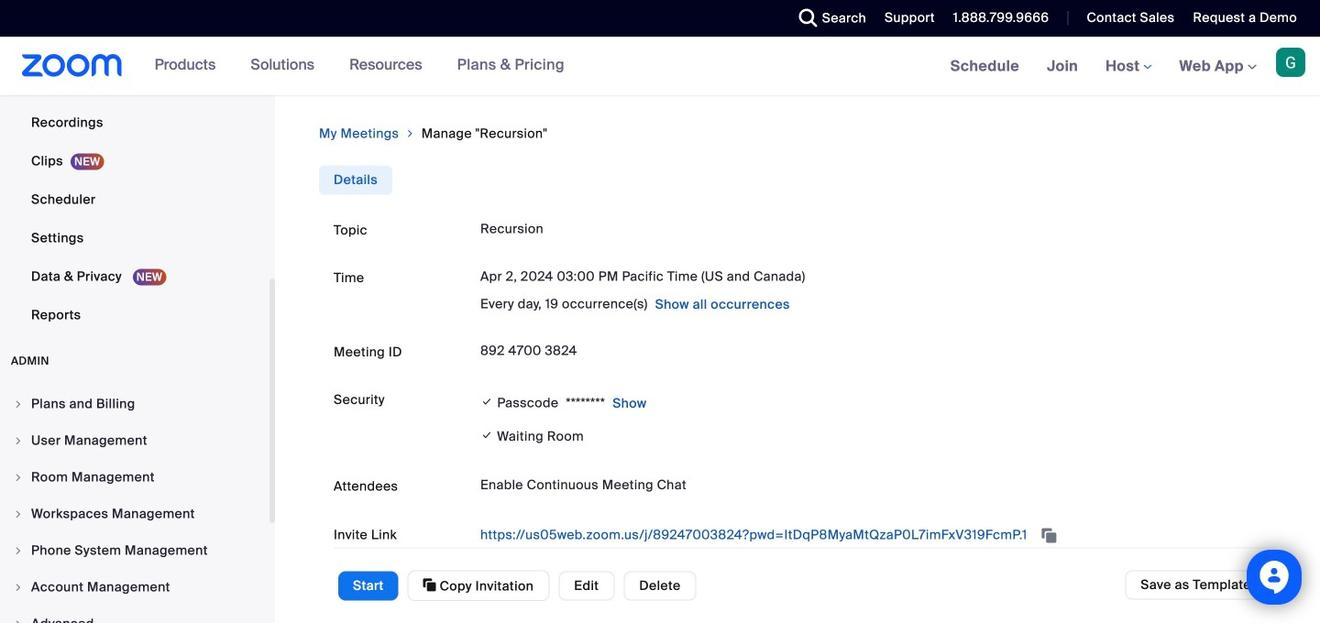 Task type: locate. For each thing, give the bounding box(es) containing it.
right image
[[13, 435, 24, 446], [13, 472, 24, 483], [13, 509, 24, 520]]

side navigation navigation
[[0, 0, 275, 623]]

2 right image from the top
[[13, 472, 24, 483]]

1 vertical spatial right image
[[13, 472, 24, 483]]

banner
[[0, 37, 1320, 97]]

5 menu item from the top
[[0, 534, 270, 568]]

manage my meeting tab control tab list
[[319, 165, 392, 195]]

application
[[480, 521, 1261, 550]]

manage recursion navigation
[[319, 125, 1276, 143]]

1 menu item from the top
[[0, 387, 270, 422]]

right image
[[405, 125, 416, 143], [13, 399, 24, 410], [13, 545, 24, 556], [13, 582, 24, 593], [13, 619, 24, 623]]

2 menu item from the top
[[0, 424, 270, 458]]

tab
[[319, 165, 392, 195]]

menu item
[[0, 387, 270, 422], [0, 424, 270, 458], [0, 460, 270, 495], [0, 497, 270, 532], [0, 534, 270, 568], [0, 570, 270, 605], [0, 607, 270, 623]]

7 menu item from the top
[[0, 607, 270, 623]]

meetings navigation
[[937, 37, 1320, 97]]

0 vertical spatial right image
[[13, 435, 24, 446]]

checked image
[[480, 426, 494, 445]]

2 vertical spatial right image
[[13, 509, 24, 520]]

personal menu menu
[[0, 0, 270, 336]]

admin menu menu
[[0, 387, 270, 623]]

btn image
[[868, 575, 886, 593]]



Task type: describe. For each thing, give the bounding box(es) containing it.
checked image
[[480, 393, 494, 411]]

3 right image from the top
[[13, 509, 24, 520]]

copy image
[[423, 577, 436, 594]]

3 menu item from the top
[[0, 460, 270, 495]]

zoom logo image
[[22, 54, 122, 77]]

profile picture image
[[1276, 48, 1305, 77]]

add to outlook calendar (.ics) image
[[654, 575, 672, 593]]

product information navigation
[[141, 37, 578, 95]]

6 menu item from the top
[[0, 570, 270, 605]]

4 menu item from the top
[[0, 497, 270, 532]]

add to google calendar image
[[480, 575, 499, 593]]

right image inside manage recursion navigation
[[405, 125, 416, 143]]

1 right image from the top
[[13, 435, 24, 446]]



